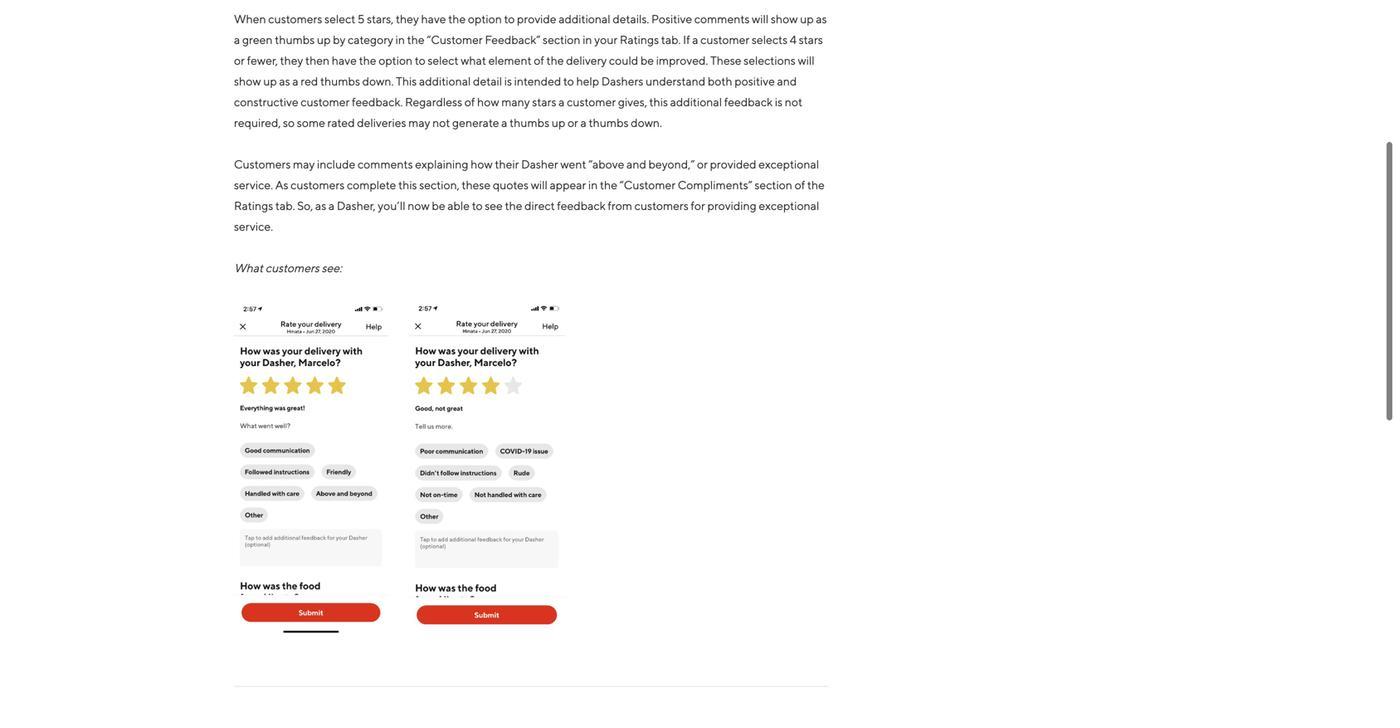 Task type: vqa. For each thing, say whether or not it's contained in the screenshot.
These
yes



Task type: locate. For each thing, give the bounding box(es) containing it.
a left "red"
[[292, 74, 299, 88]]

a down intended
[[559, 95, 565, 109]]

down. down gives,
[[631, 116, 662, 129]]

2 horizontal spatial as
[[816, 12, 827, 26]]

to left see
[[472, 199, 483, 212]]

service. up what
[[234, 220, 273, 233]]

user-added image image
[[234, 299, 409, 633], [409, 300, 576, 632]]

0 horizontal spatial they
[[280, 54, 303, 67]]

0 vertical spatial as
[[816, 12, 827, 26]]

thumbs down then
[[320, 74, 360, 88]]

be right the could
[[641, 54, 654, 67]]

or up went
[[568, 116, 578, 129]]

1 vertical spatial service.
[[234, 220, 273, 233]]

option
[[468, 12, 502, 26], [379, 54, 413, 67]]

1 horizontal spatial may
[[408, 116, 430, 129]]

your
[[594, 33, 618, 46]]

additional up regardless in the left top of the page
[[419, 74, 471, 88]]

show down 'fewer,'
[[234, 74, 261, 88]]

these
[[711, 54, 742, 67]]

1 vertical spatial may
[[293, 157, 315, 171]]

0 horizontal spatial tab.
[[275, 199, 295, 212]]

2 horizontal spatial will
[[798, 54, 815, 67]]

tab. left "if"
[[661, 33, 681, 46]]

tab. left "so,"
[[275, 199, 295, 212]]

1 vertical spatial "customer
[[620, 178, 676, 192]]

"customer for select
[[427, 33, 483, 46]]

0 horizontal spatial ratings
[[234, 199, 273, 212]]

or left 'fewer,'
[[234, 54, 245, 67]]

0 vertical spatial or
[[234, 54, 245, 67]]

tab. for so,
[[275, 199, 295, 212]]

see:
[[322, 261, 342, 275]]

ratings down details. in the top left of the page
[[620, 33, 659, 46]]

thumbs down gives,
[[589, 116, 629, 129]]

2 vertical spatial additional
[[670, 95, 722, 109]]

0 horizontal spatial is
[[504, 74, 512, 88]]

1 vertical spatial feedback
[[557, 199, 606, 212]]

1 vertical spatial and
[[627, 157, 646, 171]]

what customers see:
[[234, 261, 342, 275]]

1 vertical spatial section
[[755, 178, 793, 192]]

required,
[[234, 116, 281, 129]]

comments up 'these'
[[695, 12, 750, 26]]

customers up 'green'
[[268, 12, 322, 26]]

not
[[785, 95, 803, 109], [433, 116, 450, 129]]

when customers select 5 stars, they have the option to provide additional details. positive comments will show up as a green thumbs up by category in the "customer feedback" section in your ratings tab. if a customer selects 4 stars or fewer, they then have the option to select what element of the delivery could be improved. these selections will show up as a red thumbs down. this additional detail is intended to help dashers understand both positive and constructive customer feedback. regardless of how many stars a customer gives, this additional feedback is not required, so some rated deliveries may not generate a thumbs up or a thumbs down.
[[234, 12, 827, 129]]

1 vertical spatial tab.
[[275, 199, 295, 212]]

in inside customers may include comments explaining how their dasher went "above and beyond," or provided exceptional service. as customers complete this section, these quotes will appear in the "customer compliments" section of the ratings tab. so, as a dasher, you'll now be able to see the direct feedback from customers for providing exceptional service.
[[589, 178, 598, 192]]

1 horizontal spatial or
[[568, 116, 578, 129]]

a left 'green'
[[234, 33, 240, 46]]

show
[[771, 12, 798, 26], [234, 74, 261, 88]]

to left the help
[[564, 74, 574, 88]]

1 vertical spatial select
[[428, 54, 459, 67]]

tab. inside customers may include comments explaining how their dasher went "above and beyond," or provided exceptional service. as customers complete this section, these quotes will appear in the "customer compliments" section of the ratings tab. so, as a dasher, you'll now be able to see the direct feedback from customers for providing exceptional service.
[[275, 199, 295, 212]]

they left then
[[280, 54, 303, 67]]

0 vertical spatial may
[[408, 116, 430, 129]]

have down by
[[332, 54, 357, 67]]

1 horizontal spatial section
[[755, 178, 793, 192]]

select left the what in the left of the page
[[428, 54, 459, 67]]

exceptional
[[759, 157, 819, 171], [759, 199, 820, 212]]

section
[[543, 33, 581, 46], [755, 178, 793, 192]]

exceptional right "provided"
[[759, 157, 819, 171]]

help
[[576, 74, 599, 88]]

the
[[448, 12, 466, 26], [407, 33, 425, 46], [359, 54, 376, 67], [547, 54, 564, 67], [600, 178, 618, 192], [807, 178, 825, 192], [505, 199, 523, 212]]

section up delivery
[[543, 33, 581, 46]]

1 vertical spatial comments
[[358, 157, 413, 171]]

could
[[609, 54, 638, 67]]

many
[[502, 95, 530, 109]]

1 vertical spatial additional
[[419, 74, 471, 88]]

0 horizontal spatial stars
[[532, 95, 557, 109]]

0 vertical spatial select
[[325, 12, 355, 26]]

customers left see:
[[265, 261, 319, 275]]

1 horizontal spatial customer
[[567, 95, 616, 109]]

0 horizontal spatial and
[[627, 157, 646, 171]]

of
[[534, 54, 544, 67], [465, 95, 475, 109], [795, 178, 805, 192]]

explaining
[[415, 157, 469, 171]]

"customer inside when customers select 5 stars, they have the option to provide additional details. positive comments will show up as a green thumbs up by category in the "customer feedback" section in your ratings tab. if a customer selects 4 stars or fewer, they then have the option to select what element of the delivery could be improved. these selections will show up as a red thumbs down. this additional detail is intended to help dashers understand both positive and constructive customer feedback. regardless of how many stars a customer gives, this additional feedback is not required, so some rated deliveries may not generate a thumbs up or a thumbs down.
[[427, 33, 483, 46]]

a
[[234, 33, 240, 46], [692, 33, 699, 46], [292, 74, 299, 88], [559, 95, 565, 109], [501, 116, 508, 129], [581, 116, 587, 129], [329, 199, 335, 212]]

0 vertical spatial will
[[752, 12, 769, 26]]

1 horizontal spatial stars
[[799, 33, 823, 46]]

stars down intended
[[532, 95, 557, 109]]

0 horizontal spatial feedback
[[557, 199, 606, 212]]

may left 'include'
[[293, 157, 315, 171]]

dasher
[[521, 157, 558, 171]]

be right 'now'
[[432, 199, 445, 212]]

1 vertical spatial down.
[[631, 116, 662, 129]]

delivery
[[566, 54, 607, 67]]

select up by
[[325, 12, 355, 26]]

customer
[[701, 33, 750, 46], [301, 95, 350, 109], [567, 95, 616, 109]]

will
[[752, 12, 769, 26], [798, 54, 815, 67], [531, 178, 548, 192]]

option up feedback"
[[468, 12, 502, 26]]

customers inside when customers select 5 stars, they have the option to provide additional details. positive comments will show up as a green thumbs up by category in the "customer feedback" section in your ratings tab. if a customer selects 4 stars or fewer, they then have the option to select what element of the delivery could be improved. these selections will show up as a red thumbs down. this additional detail is intended to help dashers understand both positive and constructive customer feedback. regardless of how many stars a customer gives, this additional feedback is not required, so some rated deliveries may not generate a thumbs up or a thumbs down.
[[268, 12, 322, 26]]

selects
[[752, 33, 788, 46]]

this inside when customers select 5 stars, they have the option to provide additional details. positive comments will show up as a green thumbs up by category in the "customer feedback" section in your ratings tab. if a customer selects 4 stars or fewer, they then have the option to select what element of the delivery could be improved. these selections will show up as a red thumbs down. this additional detail is intended to help dashers understand both positive and constructive customer feedback. regardless of how many stars a customer gives, this additional feedback is not required, so some rated deliveries may not generate a thumbs up or a thumbs down.
[[650, 95, 668, 109]]

"customer up the what in the left of the page
[[427, 33, 483, 46]]

section,
[[419, 178, 460, 192]]

section inside customers may include comments explaining how their dasher went "above and beyond," or provided exceptional service. as customers complete this section, these quotes will appear in the "customer compliments" section of the ratings tab. so, as a dasher, you'll now be able to see the direct feedback from customers for providing exceptional service.
[[755, 178, 793, 192]]

ratings
[[620, 33, 659, 46], [234, 199, 273, 212]]

comments
[[695, 12, 750, 26], [358, 157, 413, 171]]

0 horizontal spatial this
[[399, 178, 417, 192]]

1 horizontal spatial select
[[428, 54, 459, 67]]

how down the detail at the left top
[[477, 95, 499, 109]]

"customer down beyond,"
[[620, 178, 676, 192]]

they right stars,
[[396, 12, 419, 26]]

up
[[800, 12, 814, 26], [317, 33, 331, 46], [263, 74, 277, 88], [552, 116, 565, 129]]

0 vertical spatial of
[[534, 54, 544, 67]]

"customer inside customers may include comments explaining how their dasher went "above and beyond," or provided exceptional service. as customers complete this section, these quotes will appear in the "customer compliments" section of the ratings tab. so, as a dasher, you'll now be able to see the direct feedback from customers for providing exceptional service.
[[620, 178, 676, 192]]

customer up the "some"
[[301, 95, 350, 109]]

they
[[396, 12, 419, 26], [280, 54, 303, 67]]

constructive
[[234, 95, 299, 109]]

0 vertical spatial comments
[[695, 12, 750, 26]]

1 horizontal spatial is
[[775, 95, 783, 109]]

0 horizontal spatial will
[[531, 178, 548, 192]]

1 horizontal spatial option
[[468, 12, 502, 26]]

additional down understand
[[670, 95, 722, 109]]

comments up complete
[[358, 157, 413, 171]]

service.
[[234, 178, 273, 192], [234, 220, 273, 233]]

this
[[650, 95, 668, 109], [399, 178, 417, 192]]

service. down customers
[[234, 178, 273, 192]]

or inside customers may include comments explaining how their dasher went "above and beyond," or provided exceptional service. as customers complete this section, these quotes will appear in the "customer compliments" section of the ratings tab. so, as a dasher, you'll now be able to see the direct feedback from customers for providing exceptional service.
[[697, 157, 708, 171]]

ratings inside when customers select 5 stars, they have the option to provide additional details. positive comments will show up as a green thumbs up by category in the "customer feedback" section in your ratings tab. if a customer selects 4 stars or fewer, they then have the option to select what element of the delivery could be improved. these selections will show up as a red thumbs down. this additional detail is intended to help dashers understand both positive and constructive customer feedback. regardless of how many stars a customer gives, this additional feedback is not required, so some rated deliveries may not generate a thumbs up or a thumbs down.
[[620, 33, 659, 46]]

1 vertical spatial how
[[471, 157, 493, 171]]

1 horizontal spatial this
[[650, 95, 668, 109]]

2 vertical spatial or
[[697, 157, 708, 171]]

provide
[[517, 12, 557, 26]]

how up these
[[471, 157, 493, 171]]

1 vertical spatial exceptional
[[759, 199, 820, 212]]

1 vertical spatial this
[[399, 178, 417, 192]]

or
[[234, 54, 245, 67], [568, 116, 578, 129], [697, 157, 708, 171]]

2 service. from the top
[[234, 220, 273, 233]]

1 vertical spatial or
[[568, 116, 578, 129]]

in down the "above
[[589, 178, 598, 192]]

customer up 'these'
[[701, 33, 750, 46]]

thumbs up then
[[275, 33, 315, 46]]

selections
[[744, 54, 796, 67]]

stars
[[799, 33, 823, 46], [532, 95, 557, 109]]

customer down the help
[[567, 95, 616, 109]]

this right gives,
[[650, 95, 668, 109]]

will up selects
[[752, 12, 769, 26]]

customers
[[268, 12, 322, 26], [291, 178, 345, 192], [635, 199, 689, 212], [265, 261, 319, 275]]

0 vertical spatial is
[[504, 74, 512, 88]]

feedback.
[[352, 95, 403, 109]]

0 vertical spatial "customer
[[427, 33, 483, 46]]

option up this
[[379, 54, 413, 67]]

feedback down appear
[[557, 199, 606, 212]]

when
[[234, 12, 266, 26]]

and inside customers may include comments explaining how their dasher went "above and beyond," or provided exceptional service. as customers complete this section, these quotes will appear in the "customer compliments" section of the ratings tab. so, as a dasher, you'll now be able to see the direct feedback from customers for providing exceptional service.
[[627, 157, 646, 171]]

1 vertical spatial of
[[465, 95, 475, 109]]

what
[[461, 54, 486, 67]]

to
[[504, 12, 515, 26], [415, 54, 426, 67], [564, 74, 574, 88], [472, 199, 483, 212]]

feedback
[[724, 95, 773, 109], [557, 199, 606, 212]]

element
[[489, 54, 532, 67]]

1 vertical spatial ratings
[[234, 199, 273, 212]]

0 horizontal spatial "customer
[[427, 33, 483, 46]]

0 horizontal spatial section
[[543, 33, 581, 46]]

1 vertical spatial have
[[332, 54, 357, 67]]

exceptional right providing
[[759, 199, 820, 212]]

appear
[[550, 178, 586, 192]]

0 horizontal spatial as
[[279, 74, 290, 88]]

not down regardless in the left top of the page
[[433, 116, 450, 129]]

0 horizontal spatial comments
[[358, 157, 413, 171]]

1 horizontal spatial additional
[[559, 12, 611, 26]]

1 vertical spatial will
[[798, 54, 815, 67]]

1 horizontal spatial comments
[[695, 12, 750, 26]]

1 horizontal spatial feedback
[[724, 95, 773, 109]]

tab.
[[661, 33, 681, 46], [275, 199, 295, 212]]

have right stars,
[[421, 12, 446, 26]]

additional
[[559, 12, 611, 26], [419, 74, 471, 88], [670, 95, 722, 109]]

0 vertical spatial show
[[771, 12, 798, 26]]

ratings down customers
[[234, 199, 273, 212]]

1 horizontal spatial not
[[785, 95, 803, 109]]

this up 'now'
[[399, 178, 417, 192]]

"customer
[[427, 33, 483, 46], [620, 178, 676, 192]]

not down selections
[[785, 95, 803, 109]]

may down regardless in the left top of the page
[[408, 116, 430, 129]]

if
[[683, 33, 690, 46]]

as
[[816, 12, 827, 26], [279, 74, 290, 88], [315, 199, 326, 212]]

1 horizontal spatial as
[[315, 199, 326, 212]]

1 service. from the top
[[234, 178, 273, 192]]

0 vertical spatial ratings
[[620, 33, 659, 46]]

is right the detail at the left top
[[504, 74, 512, 88]]

0 vertical spatial be
[[641, 54, 654, 67]]

may
[[408, 116, 430, 129], [293, 157, 315, 171]]

to inside customers may include comments explaining how their dasher went "above and beyond," or provided exceptional service. as customers complete this section, these quotes will appear in the "customer compliments" section of the ratings tab. so, as a dasher, you'll now be able to see the direct feedback from customers for providing exceptional service.
[[472, 199, 483, 212]]

customers may include comments explaining how their dasher went "above and beyond," or provided exceptional service. as customers complete this section, these quotes will appear in the "customer compliments" section of the ratings tab. so, as a dasher, you'll now be able to see the direct feedback from customers for providing exceptional service.
[[234, 157, 825, 233]]

2 horizontal spatial or
[[697, 157, 708, 171]]

may inside customers may include comments explaining how their dasher went "above and beyond," or provided exceptional service. as customers complete this section, these quotes will appear in the "customer compliments" section of the ratings tab. so, as a dasher, you'll now be able to see the direct feedback from customers for providing exceptional service.
[[293, 157, 315, 171]]

2 vertical spatial as
[[315, 199, 326, 212]]

2 vertical spatial of
[[795, 178, 805, 192]]

in
[[396, 33, 405, 46], [583, 33, 592, 46], [589, 178, 598, 192]]

deliveries
[[357, 116, 406, 129]]

down.
[[362, 74, 394, 88], [631, 116, 662, 129]]

dashers
[[602, 74, 644, 88]]

be
[[641, 54, 654, 67], [432, 199, 445, 212]]

1 horizontal spatial have
[[421, 12, 446, 26]]

1 horizontal spatial be
[[641, 54, 654, 67]]

will down dasher
[[531, 178, 548, 192]]

how
[[477, 95, 499, 109], [471, 157, 493, 171]]

1 horizontal spatial tab.
[[661, 33, 681, 46]]

feedback"
[[485, 33, 541, 46]]

or up the 'compliments"'
[[697, 157, 708, 171]]

provided
[[710, 157, 757, 171]]

1 horizontal spatial "customer
[[620, 178, 676, 192]]

ratings for if
[[620, 33, 659, 46]]

section inside when customers select 5 stars, they have the option to provide additional details. positive comments will show up as a green thumbs up by category in the "customer feedback" section in your ratings tab. if a customer selects 4 stars or fewer, they then have the option to select what element of the delivery could be improved. these selections will show up as a red thumbs down. this additional detail is intended to help dashers understand both positive and constructive customer feedback. regardless of how many stars a customer gives, this additional feedback is not required, so some rated deliveries may not generate a thumbs up or a thumbs down.
[[543, 33, 581, 46]]

both
[[708, 74, 733, 88]]

2 horizontal spatial of
[[795, 178, 805, 192]]

generate
[[452, 116, 499, 129]]

a left dasher,
[[329, 199, 335, 212]]

select
[[325, 12, 355, 26], [428, 54, 459, 67]]

and down selections
[[777, 74, 797, 88]]

0 horizontal spatial down.
[[362, 74, 394, 88]]

as inside customers may include comments explaining how their dasher went "above and beyond," or provided exceptional service. as customers complete this section, these quotes will appear in the "customer compliments" section of the ratings tab. so, as a dasher, you'll now be able to see the direct feedback from customers for providing exceptional service.
[[315, 199, 326, 212]]

will right selections
[[798, 54, 815, 67]]

0 horizontal spatial may
[[293, 157, 315, 171]]

1 vertical spatial as
[[279, 74, 290, 88]]

section for of
[[543, 33, 581, 46]]

0 horizontal spatial be
[[432, 199, 445, 212]]

0 horizontal spatial show
[[234, 74, 261, 88]]

0 vertical spatial tab.
[[661, 33, 681, 46]]

regardless
[[405, 95, 462, 109]]

went
[[561, 157, 586, 171]]

a down many
[[501, 116, 508, 129]]

section down "provided"
[[755, 178, 793, 192]]

so,
[[297, 199, 313, 212]]

0 vertical spatial additional
[[559, 12, 611, 26]]

1 vertical spatial be
[[432, 199, 445, 212]]

this inside customers may include comments explaining how their dasher went "above and beyond," or provided exceptional service. as customers complete this section, these quotes will appear in the "customer compliments" section of the ratings tab. so, as a dasher, you'll now be able to see the direct feedback from customers for providing exceptional service.
[[399, 178, 417, 192]]

is
[[504, 74, 512, 88], [775, 95, 783, 109]]

section for exceptional
[[755, 178, 793, 192]]

ratings inside customers may include comments explaining how their dasher went "above and beyond," or provided exceptional service. as customers complete this section, these quotes will appear in the "customer compliments" section of the ratings tab. so, as a dasher, you'll now be able to see the direct feedback from customers for providing exceptional service.
[[234, 199, 273, 212]]

in right the category
[[396, 33, 405, 46]]

stars right 4
[[799, 33, 823, 46]]

tab. inside when customers select 5 stars, they have the option to provide additional details. positive comments will show up as a green thumbs up by category in the "customer feedback" section in your ratings tab. if a customer selects 4 stars or fewer, they then have the option to select what element of the delivery could be improved. these selections will show up as a red thumbs down. this additional detail is intended to help dashers understand both positive and constructive customer feedback. regardless of how many stars a customer gives, this additional feedback is not required, so some rated deliveries may not generate a thumbs up or a thumbs down.
[[661, 33, 681, 46]]

is down the positive
[[775, 95, 783, 109]]

and right the "above
[[627, 157, 646, 171]]

additional up the your
[[559, 12, 611, 26]]

1 vertical spatial not
[[433, 116, 450, 129]]

will inside customers may include comments explaining how their dasher went "above and beyond," or provided exceptional service. as customers complete this section, these quotes will appear in the "customer compliments" section of the ratings tab. so, as a dasher, you'll now be able to see the direct feedback from customers for providing exceptional service.
[[531, 178, 548, 192]]

include
[[317, 157, 356, 171]]

to up this
[[415, 54, 426, 67]]

0 vertical spatial feedback
[[724, 95, 773, 109]]

have
[[421, 12, 446, 26], [332, 54, 357, 67]]

show up 4
[[771, 12, 798, 26]]

feedback down the positive
[[724, 95, 773, 109]]

0 vertical spatial this
[[650, 95, 668, 109]]

1 exceptional from the top
[[759, 157, 819, 171]]

thumbs
[[275, 33, 315, 46], [320, 74, 360, 88], [510, 116, 550, 129], [589, 116, 629, 129]]

be inside when customers select 5 stars, they have the option to provide additional details. positive comments will show up as a green thumbs up by category in the "customer feedback" section in your ratings tab. if a customer selects 4 stars or fewer, they then have the option to select what element of the delivery could be improved. these selections will show up as a red thumbs down. this additional detail is intended to help dashers understand both positive and constructive customer feedback. regardless of how many stars a customer gives, this additional feedback is not required, so some rated deliveries may not generate a thumbs up or a thumbs down.
[[641, 54, 654, 67]]

this
[[396, 74, 417, 88]]

down. up the "feedback." in the top left of the page
[[362, 74, 394, 88]]

and
[[777, 74, 797, 88], [627, 157, 646, 171]]

understand
[[646, 74, 706, 88]]

then
[[305, 54, 330, 67]]

be inside customers may include comments explaining how their dasher went "above and beyond," or provided exceptional service. as customers complete this section, these quotes will appear in the "customer compliments" section of the ratings tab. so, as a dasher, you'll now be able to see the direct feedback from customers for providing exceptional service.
[[432, 199, 445, 212]]

a right "if"
[[692, 33, 699, 46]]

1 horizontal spatial and
[[777, 74, 797, 88]]

1 horizontal spatial ratings
[[620, 33, 659, 46]]



Task type: describe. For each thing, give the bounding box(es) containing it.
may inside when customers select 5 stars, they have the option to provide additional details. positive comments will show up as a green thumbs up by category in the "customer feedback" section in your ratings tab. if a customer selects 4 stars or fewer, they then have the option to select what element of the delivery could be improved. these selections will show up as a red thumbs down. this additional detail is intended to help dashers understand both positive and constructive customer feedback. regardless of how many stars a customer gives, this additional feedback is not required, so some rated deliveries may not generate a thumbs up or a thumbs down.
[[408, 116, 430, 129]]

compliments"
[[678, 178, 753, 192]]

details.
[[613, 12, 649, 26]]

in for dasher
[[589, 178, 598, 192]]

customers left for
[[635, 199, 689, 212]]

intended
[[514, 74, 561, 88]]

1 vertical spatial is
[[775, 95, 783, 109]]

these
[[462, 178, 491, 192]]

comments inside customers may include comments explaining how their dasher went "above and beyond," or provided exceptional service. as customers complete this section, these quotes will appear in the "customer compliments" section of the ratings tab. so, as a dasher, you'll now be able to see the direct feedback from customers for providing exceptional service.
[[358, 157, 413, 171]]

how inside customers may include comments explaining how their dasher went "above and beyond," or provided exceptional service. as customers complete this section, these quotes will appear in the "customer compliments" section of the ratings tab. so, as a dasher, you'll now be able to see the direct feedback from customers for providing exceptional service.
[[471, 157, 493, 171]]

4
[[790, 33, 797, 46]]

0 vertical spatial have
[[421, 12, 446, 26]]

"above
[[589, 157, 625, 171]]

0 vertical spatial they
[[396, 12, 419, 26]]

customers
[[234, 157, 291, 171]]

a down the help
[[581, 116, 587, 129]]

see
[[485, 199, 503, 212]]

green
[[242, 33, 273, 46]]

how inside when customers select 5 stars, they have the option to provide additional details. positive comments will show up as a green thumbs up by category in the "customer feedback" section in your ratings tab. if a customer selects 4 stars or fewer, they then have the option to select what element of the delivery could be improved. these selections will show up as a red thumbs down. this additional detail is intended to help dashers understand both positive and constructive customer feedback. regardless of how many stars a customer gives, this additional feedback is not required, so some rated deliveries may not generate a thumbs up or a thumbs down.
[[477, 95, 499, 109]]

and inside when customers select 5 stars, they have the option to provide additional details. positive comments will show up as a green thumbs up by category in the "customer feedback" section in your ratings tab. if a customer selects 4 stars or fewer, they then have the option to select what element of the delivery could be improved. these selections will show up as a red thumbs down. this additional detail is intended to help dashers understand both positive and constructive customer feedback. regardless of how many stars a customer gives, this additional feedback is not required, so some rated deliveries may not generate a thumbs up or a thumbs down.
[[777, 74, 797, 88]]

comments inside when customers select 5 stars, they have the option to provide additional details. positive comments will show up as a green thumbs up by category in the "customer feedback" section in your ratings tab. if a customer selects 4 stars or fewer, they then have the option to select what element of the delivery could be improved. these selections will show up as a red thumbs down. this additional detail is intended to help dashers understand both positive and constructive customer feedback. regardless of how many stars a customer gives, this additional feedback is not required, so some rated deliveries may not generate a thumbs up or a thumbs down.
[[695, 12, 750, 26]]

improved.
[[656, 54, 708, 67]]

1 vertical spatial option
[[379, 54, 413, 67]]

1 horizontal spatial show
[[771, 12, 798, 26]]

"customer for customers
[[620, 178, 676, 192]]

by
[[333, 33, 346, 46]]

feedback inside customers may include comments explaining how their dasher went "above and beyond," or provided exceptional service. as customers complete this section, these quotes will appear in the "customer compliments" section of the ratings tab. so, as a dasher, you'll now be able to see the direct feedback from customers for providing exceptional service.
[[557, 199, 606, 212]]

from
[[608, 199, 632, 212]]

positive
[[735, 74, 775, 88]]

for
[[691, 199, 705, 212]]

2 exceptional from the top
[[759, 199, 820, 212]]

to up feedback"
[[504, 12, 515, 26]]

complete
[[347, 178, 396, 192]]

detail
[[473, 74, 502, 88]]

0 vertical spatial not
[[785, 95, 803, 109]]

you'll
[[378, 199, 406, 212]]

2 horizontal spatial additional
[[670, 95, 722, 109]]

ratings for so,
[[234, 199, 273, 212]]

quotes
[[493, 178, 529, 192]]

2 horizontal spatial customer
[[701, 33, 750, 46]]

0 horizontal spatial additional
[[419, 74, 471, 88]]

0 vertical spatial option
[[468, 12, 502, 26]]

as
[[275, 178, 288, 192]]

1 vertical spatial show
[[234, 74, 261, 88]]

dasher,
[[337, 199, 376, 212]]

1 horizontal spatial will
[[752, 12, 769, 26]]

positive
[[652, 12, 692, 26]]

rated
[[328, 116, 355, 129]]

category
[[348, 33, 393, 46]]

in left the your
[[583, 33, 592, 46]]

a inside customers may include comments explaining how their dasher went "above and beyond," or provided exceptional service. as customers complete this section, these quotes will appear in the "customer compliments" section of the ratings tab. so, as a dasher, you'll now be able to see the direct feedback from customers for providing exceptional service.
[[329, 199, 335, 212]]

red
[[301, 74, 318, 88]]

1 vertical spatial they
[[280, 54, 303, 67]]

now
[[408, 199, 430, 212]]

so
[[283, 116, 295, 129]]

able
[[448, 199, 470, 212]]

feedback inside when customers select 5 stars, they have the option to provide additional details. positive comments will show up as a green thumbs up by category in the "customer feedback" section in your ratings tab. if a customer selects 4 stars or fewer, they then have the option to select what element of the delivery could be improved. these selections will show up as a red thumbs down. this additional detail is intended to help dashers understand both positive and constructive customer feedback. regardless of how many stars a customer gives, this additional feedback is not required, so some rated deliveries may not generate a thumbs up or a thumbs down.
[[724, 95, 773, 109]]

0 horizontal spatial customer
[[301, 95, 350, 109]]

tab. for if
[[661, 33, 681, 46]]

0 horizontal spatial of
[[465, 95, 475, 109]]

0 vertical spatial stars
[[799, 33, 823, 46]]

some
[[297, 116, 325, 129]]

their
[[495, 157, 519, 171]]

1 horizontal spatial of
[[534, 54, 544, 67]]

of inside customers may include comments explaining how their dasher went "above and beyond," or provided exceptional service. as customers complete this section, these quotes will appear in the "customer compliments" section of the ratings tab. so, as a dasher, you'll now be able to see the direct feedback from customers for providing exceptional service.
[[795, 178, 805, 192]]

0 horizontal spatial or
[[234, 54, 245, 67]]

0 horizontal spatial select
[[325, 12, 355, 26]]

what
[[234, 261, 263, 275]]

direct
[[525, 199, 555, 212]]

5
[[358, 12, 365, 26]]

customers up "so,"
[[291, 178, 345, 192]]

0 horizontal spatial not
[[433, 116, 450, 129]]

beyond,"
[[649, 157, 695, 171]]

providing
[[708, 199, 757, 212]]

thumbs down many
[[510, 116, 550, 129]]

fewer,
[[247, 54, 278, 67]]

in for the
[[396, 33, 405, 46]]

1 vertical spatial stars
[[532, 95, 557, 109]]

gives,
[[618, 95, 647, 109]]

stars,
[[367, 12, 394, 26]]



